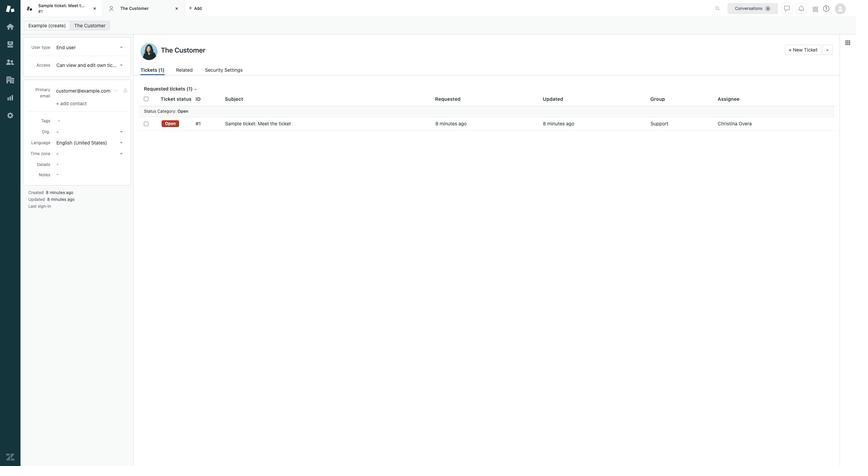 Task type: locate. For each thing, give the bounding box(es) containing it.
ticket inside 'link'
[[279, 121, 291, 126]]

1 vertical spatial - button
[[54, 149, 125, 159]]

(1) right "tickets"
[[158, 67, 165, 73]]

sample inside 'link'
[[225, 121, 242, 126]]

0 horizontal spatial add
[[60, 100, 69, 106]]

0 horizontal spatial ticket:
[[54, 3, 67, 8]]

1 horizontal spatial open
[[178, 109, 188, 114]]

the right close image
[[120, 6, 128, 11]]

the inside 'link'
[[270, 121, 277, 126]]

- button for time zone
[[54, 149, 125, 159]]

category
[[157, 109, 175, 114]]

sample down the subject
[[225, 121, 242, 126]]

conversations
[[735, 6, 763, 11]]

1 vertical spatial sample
[[225, 121, 242, 126]]

+ inside button
[[789, 47, 792, 53]]

#1
[[38, 9, 43, 14], [196, 121, 201, 126]]

1 horizontal spatial the
[[120, 6, 128, 11]]

the down the sample ticket: meet the ticket #1
[[74, 23, 83, 28]]

0 vertical spatial requested
[[144, 86, 169, 92]]

1 horizontal spatial ticket
[[279, 121, 291, 126]]

grid containing ticket status
[[134, 92, 840, 466]]

get help image
[[823, 5, 829, 12]]

the inside the sample ticket: meet the ticket #1
[[79, 3, 86, 8]]

1 horizontal spatial the
[[270, 121, 277, 126]]

sample inside the sample ticket: meet the ticket #1
[[38, 3, 53, 8]]

primary
[[35, 87, 50, 92]]

+ for + new ticket
[[789, 47, 792, 53]]

(united
[[74, 140, 90, 146]]

0 vertical spatial updated
[[543, 96, 563, 102]]

example (create) button
[[24, 21, 70, 30]]

0 horizontal spatial +
[[56, 100, 59, 106]]

ticket
[[804, 47, 818, 53], [161, 96, 175, 102]]

arrow down image inside end user button
[[120, 47, 123, 48]]

None text field
[[159, 45, 782, 55]]

the customer
[[120, 6, 149, 11], [74, 23, 106, 28]]

customer inside secondary 'element'
[[84, 23, 106, 28]]

None checkbox
[[144, 121, 148, 126]]

1 horizontal spatial 8 minutes ago
[[543, 121, 574, 126]]

1 vertical spatial add
[[60, 100, 69, 106]]

1 arrow down image from the top
[[120, 47, 123, 48]]

ticket: up (create)
[[54, 3, 67, 8]]

(1)
[[158, 67, 165, 73], [187, 86, 193, 92]]

1 - button from the top
[[54, 127, 125, 137]]

add
[[194, 6, 202, 11], [60, 100, 69, 106]]

only
[[123, 62, 132, 68]]

ticket: inside the sample ticket: meet the ticket #1
[[54, 3, 67, 8]]

add button
[[185, 0, 206, 17]]

+ add contact
[[56, 100, 87, 106]]

arrow down image
[[120, 47, 123, 48], [120, 65, 123, 66], [120, 142, 123, 144], [120, 153, 123, 154]]

support
[[651, 121, 668, 126]]

sample for sample ticket: meet the ticket
[[225, 121, 242, 126]]

1 vertical spatial customer
[[84, 23, 106, 28]]

tickets up the ticket status
[[170, 86, 185, 92]]

can view and edit own tickets only
[[56, 62, 132, 68]]

0 vertical spatial #1
[[38, 9, 43, 14]]

details
[[37, 162, 50, 167]]

view
[[66, 62, 76, 68]]

the customer inside tab
[[120, 6, 149, 11]]

0 vertical spatial open
[[178, 109, 188, 114]]

group
[[650, 96, 665, 102]]

zendesk support image
[[6, 4, 15, 13]]

1 horizontal spatial the customer
[[120, 6, 149, 11]]

1 vertical spatial tickets
[[170, 86, 185, 92]]

arrow down image
[[120, 131, 123, 133]]

-
[[56, 129, 59, 135], [56, 151, 59, 157]]

subject
[[225, 96, 243, 102]]

user
[[66, 44, 76, 50]]

ticket for sample ticket: meet the ticket #1
[[87, 3, 98, 8]]

the customer link
[[70, 21, 110, 30]]

sample up example (create)
[[38, 3, 53, 8]]

1 vertical spatial (1)
[[187, 86, 193, 92]]

1 vertical spatial meet
[[258, 121, 269, 126]]

0 horizontal spatial meet
[[68, 3, 78, 8]]

sample ticket: meet the ticket #1
[[38, 3, 98, 14]]

0 horizontal spatial the
[[74, 23, 83, 28]]

tickets (1)
[[140, 67, 165, 73]]

add right close icon
[[194, 6, 202, 11]]

1 horizontal spatial #1
[[196, 121, 201, 126]]

conversations button
[[728, 3, 778, 14]]

(1) up status
[[187, 86, 193, 92]]

tickets
[[107, 62, 122, 68], [170, 86, 185, 92]]

sign-
[[38, 204, 48, 209]]

1 vertical spatial #1
[[196, 121, 201, 126]]

tickets (1) link
[[140, 66, 165, 75]]

1 vertical spatial +
[[56, 100, 59, 106]]

(create)
[[48, 23, 66, 28]]

add left the contact
[[60, 100, 69, 106]]

0 vertical spatial the customer
[[120, 6, 149, 11]]

1 horizontal spatial ticket:
[[243, 121, 256, 126]]

0 vertical spatial +
[[789, 47, 792, 53]]

secondary element
[[21, 19, 856, 32]]

1 - from the top
[[56, 129, 59, 135]]

1 horizontal spatial ticket
[[804, 47, 818, 53]]

0 horizontal spatial (1)
[[158, 67, 165, 73]]

close image
[[173, 5, 180, 12]]

0 horizontal spatial #1
[[38, 9, 43, 14]]

ticket:
[[54, 3, 67, 8], [243, 121, 256, 126]]

0 vertical spatial sample
[[38, 3, 53, 8]]

ticket: down the subject
[[243, 121, 256, 126]]

#1 down id
[[196, 121, 201, 126]]

0 vertical spatial add
[[194, 6, 202, 11]]

1 vertical spatial the
[[270, 121, 277, 126]]

meet
[[68, 3, 78, 8], [258, 121, 269, 126]]

english
[[56, 140, 72, 146]]

0 horizontal spatial updated
[[28, 197, 45, 202]]

+ left new
[[789, 47, 792, 53]]

tickets right "own"
[[107, 62, 122, 68]]

states)
[[91, 140, 107, 146]]

1 vertical spatial updated
[[28, 197, 45, 202]]

minutes
[[440, 121, 457, 126], [547, 121, 565, 126], [50, 190, 65, 195], [51, 197, 66, 202]]

ago
[[458, 121, 467, 126], [566, 121, 574, 126], [66, 190, 73, 195], [67, 197, 75, 202]]

1 horizontal spatial sample
[[225, 121, 242, 126]]

arrow down image inside can view and edit own tickets only button
[[120, 65, 123, 66]]

- right zone
[[56, 151, 59, 157]]

2 8 minutes ago from the left
[[543, 121, 574, 126]]

0 vertical spatial the
[[120, 6, 128, 11]]

0 horizontal spatial 8 minutes ago
[[435, 121, 467, 126]]

ticket: for sample ticket: meet the ticket
[[243, 121, 256, 126]]

christina overa
[[718, 121, 752, 126]]

ticket down requested tickets (1)
[[161, 96, 175, 102]]

sample
[[38, 3, 53, 8], [225, 121, 242, 126]]

ticket inside the sample ticket: meet the ticket #1
[[87, 3, 98, 8]]

+
[[789, 47, 792, 53], [56, 100, 59, 106]]

0 vertical spatial (1)
[[158, 67, 165, 73]]

:
[[175, 109, 176, 114]]

2 - from the top
[[56, 151, 59, 157]]

in
[[48, 204, 51, 209]]

settings
[[224, 67, 243, 73]]

1 vertical spatial ticket
[[161, 96, 175, 102]]

0 vertical spatial customer
[[129, 6, 149, 11]]

meet inside the sample ticket: meet the ticket #1
[[68, 3, 78, 8]]

the
[[79, 3, 86, 8], [270, 121, 277, 126]]

english (united states)
[[56, 140, 107, 146]]

0 horizontal spatial ticket
[[87, 3, 98, 8]]

security settings
[[205, 67, 243, 73]]

#1 up example
[[38, 9, 43, 14]]

meet inside 'link'
[[258, 121, 269, 126]]

0 horizontal spatial customer
[[84, 23, 106, 28]]

0 horizontal spatial the
[[79, 3, 86, 8]]

the for sample ticket: meet the ticket #1
[[79, 3, 86, 8]]

tags
[[41, 118, 50, 123]]

requested for requested tickets (1)
[[144, 86, 169, 92]]

sample ticket: meet the ticket link
[[225, 121, 291, 127]]

- button
[[54, 127, 125, 137], [54, 149, 125, 159]]

ticket right new
[[804, 47, 818, 53]]

ticket: inside 'link'
[[243, 121, 256, 126]]

open right :
[[178, 109, 188, 114]]

user type
[[31, 45, 50, 50]]

1 vertical spatial -
[[56, 151, 59, 157]]

language
[[31, 140, 50, 145]]

- right org.
[[56, 129, 59, 135]]

8 minutes ago
[[435, 121, 467, 126], [543, 121, 574, 126]]

updated inside created 8 minutes ago updated 8 minutes ago last sign-in
[[28, 197, 45, 202]]

1 vertical spatial ticket:
[[243, 121, 256, 126]]

0 horizontal spatial ticket
[[161, 96, 175, 102]]

arrow down image inside english (united states) button
[[120, 142, 123, 144]]

0 vertical spatial tickets
[[107, 62, 122, 68]]

- button up english (united states) button
[[54, 127, 125, 137]]

1 vertical spatial the customer
[[74, 23, 106, 28]]

zendesk image
[[6, 453, 15, 462]]

0 vertical spatial meet
[[68, 3, 78, 8]]

apps image
[[845, 40, 851, 45]]

end
[[56, 44, 65, 50]]

organizations image
[[6, 76, 15, 84]]

open
[[178, 109, 188, 114], [165, 121, 176, 126]]

+ new ticket button
[[785, 45, 821, 55]]

- button down english (united states) button
[[54, 149, 125, 159]]

customer
[[129, 6, 149, 11], [84, 23, 106, 28]]

requested
[[144, 86, 169, 92], [435, 96, 461, 102]]

updated
[[543, 96, 563, 102], [28, 197, 45, 202]]

status
[[144, 109, 156, 114]]

1 vertical spatial the
[[74, 23, 83, 28]]

open down category
[[165, 121, 176, 126]]

1 horizontal spatial meet
[[258, 121, 269, 126]]

grid
[[134, 92, 840, 466]]

1 horizontal spatial add
[[194, 6, 202, 11]]

8
[[435, 121, 438, 126], [543, 121, 546, 126], [46, 190, 49, 195], [47, 197, 50, 202]]

3 arrow down image from the top
[[120, 142, 123, 144]]

views image
[[6, 40, 15, 49]]

2 arrow down image from the top
[[120, 65, 123, 66]]

end user button
[[54, 43, 125, 52]]

0 horizontal spatial the customer
[[74, 23, 106, 28]]

0 vertical spatial ticket
[[87, 3, 98, 8]]

1 horizontal spatial requested
[[435, 96, 461, 102]]

0 horizontal spatial requested
[[144, 86, 169, 92]]

0 horizontal spatial sample
[[38, 3, 53, 8]]

tab
[[21, 0, 103, 17]]

2 - button from the top
[[54, 149, 125, 159]]

1 vertical spatial requested
[[435, 96, 461, 102]]

1 vertical spatial open
[[165, 121, 176, 126]]

the customer inside secondary 'element'
[[74, 23, 106, 28]]

1 horizontal spatial customer
[[129, 6, 149, 11]]

0 horizontal spatial tickets
[[107, 62, 122, 68]]

id
[[196, 96, 201, 102]]

the customer tab
[[103, 0, 185, 17]]

example (create)
[[28, 23, 66, 28]]

0 vertical spatial the
[[79, 3, 86, 8]]

ticket
[[87, 3, 98, 8], [279, 121, 291, 126]]

0 vertical spatial ticket
[[804, 47, 818, 53]]

0 vertical spatial - button
[[54, 127, 125, 137]]

+ left the contact
[[56, 100, 59, 106]]

1 horizontal spatial (1)
[[187, 86, 193, 92]]

the
[[120, 6, 128, 11], [74, 23, 83, 28]]

1 horizontal spatial +
[[789, 47, 792, 53]]

0 vertical spatial ticket:
[[54, 3, 67, 8]]

0 vertical spatial -
[[56, 129, 59, 135]]

Select All Tickets checkbox
[[144, 97, 148, 101]]

end user
[[56, 44, 76, 50]]

1 vertical spatial ticket
[[279, 121, 291, 126]]



Task type: describe. For each thing, give the bounding box(es) containing it.
ticket inside grid
[[161, 96, 175, 102]]

ticket: for sample ticket: meet the ticket #1
[[54, 3, 67, 8]]

admin image
[[6, 111, 15, 120]]

button displays agent's chat status as invisible. image
[[784, 6, 790, 11]]

tab containing sample ticket: meet the ticket
[[21, 0, 103, 17]]

can
[[56, 62, 65, 68]]

zendesk products image
[[813, 7, 818, 11]]

+ for + add contact
[[56, 100, 59, 106]]

security settings link
[[205, 66, 245, 75]]

user
[[31, 45, 41, 50]]

contact
[[70, 100, 87, 106]]

notes
[[39, 172, 50, 177]]

sample ticket: meet the ticket
[[225, 121, 291, 126]]

security
[[205, 67, 223, 73]]

created 8 minutes ago updated 8 minutes ago last sign-in
[[28, 190, 75, 209]]

email
[[40, 93, 50, 98]]

customer inside tab
[[129, 6, 149, 11]]

- for time zone
[[56, 151, 59, 157]]

1 horizontal spatial tickets
[[170, 86, 185, 92]]

customers image
[[6, 58, 15, 67]]

time
[[30, 151, 40, 156]]

type
[[42, 45, 50, 50]]

edit
[[87, 62, 96, 68]]

the for sample ticket: meet the ticket
[[270, 121, 277, 126]]

new
[[793, 47, 803, 53]]

overa
[[739, 121, 752, 126]]

tickets
[[140, 67, 157, 73]]

ticket inside button
[[804, 47, 818, 53]]

requested tickets (1)
[[144, 86, 193, 92]]

+ new ticket
[[789, 47, 818, 53]]

related
[[176, 67, 193, 73]]

customer@example.com
[[56, 88, 110, 94]]

1 horizontal spatial updated
[[543, 96, 563, 102]]

own
[[97, 62, 106, 68]]

- button for org.
[[54, 127, 125, 137]]

english (united states) button
[[54, 138, 125, 148]]

0 horizontal spatial open
[[165, 121, 176, 126]]

zone
[[41, 151, 50, 156]]

#1 inside the sample ticket: meet the ticket #1
[[38, 9, 43, 14]]

get started image
[[6, 22, 15, 31]]

4 arrow down image from the top
[[120, 153, 123, 154]]

assignee
[[718, 96, 740, 102]]

primary email
[[35, 87, 50, 98]]

related link
[[176, 66, 193, 75]]

status
[[177, 96, 192, 102]]

close image
[[91, 5, 98, 12]]

org.
[[42, 129, 50, 134]]

1 8 minutes ago from the left
[[435, 121, 467, 126]]

status category : open
[[144, 109, 188, 114]]

add inside popup button
[[194, 6, 202, 11]]

meet for sample ticket: meet the ticket #1
[[68, 3, 78, 8]]

meet for sample ticket: meet the ticket
[[258, 121, 269, 126]]

arrow down image for view
[[120, 65, 123, 66]]

tickets inside button
[[107, 62, 122, 68]]

and
[[78, 62, 86, 68]]

time zone
[[30, 151, 50, 156]]

the inside the customer tab
[[120, 6, 128, 11]]

tabs tab list
[[21, 0, 708, 17]]

access
[[36, 63, 50, 68]]

requested for requested
[[435, 96, 461, 102]]

christina
[[718, 121, 737, 126]]

main element
[[0, 0, 21, 466]]

created
[[28, 190, 44, 195]]

- for org.
[[56, 129, 59, 135]]

- field
[[55, 117, 125, 124]]

arrow down image for user
[[120, 47, 123, 48]]

ticket status
[[161, 96, 192, 102]]

sample for sample ticket: meet the ticket #1
[[38, 3, 53, 8]]

arrow down image for (united
[[120, 142, 123, 144]]

can view and edit own tickets only button
[[54, 60, 132, 70]]

the inside the customer link
[[74, 23, 83, 28]]

example
[[28, 23, 47, 28]]

notifications image
[[799, 6, 804, 11]]

last
[[28, 204, 37, 209]]

reporting image
[[6, 93, 15, 102]]

ticket for sample ticket: meet the ticket
[[279, 121, 291, 126]]



Task type: vqa. For each thing, say whether or not it's contained in the screenshot.
choosing
no



